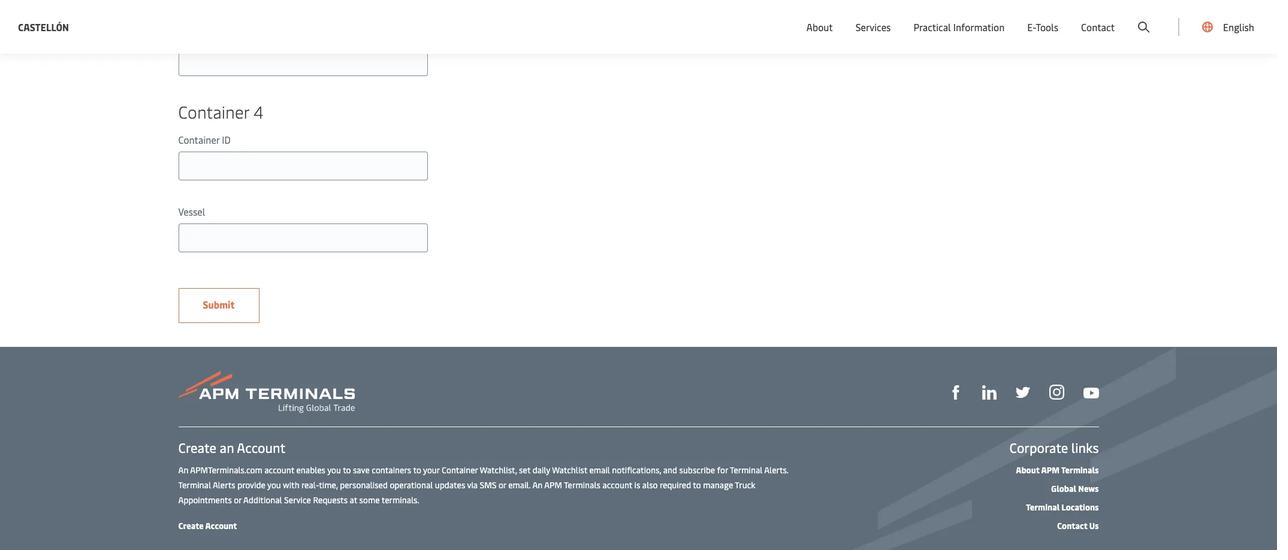 Task type: describe. For each thing, give the bounding box(es) containing it.
updates
[[435, 479, 465, 491]]

0 horizontal spatial account
[[264, 464, 294, 476]]

1 vertical spatial you
[[267, 479, 281, 491]]

notifications,
[[612, 464, 661, 476]]

2 horizontal spatial to
[[693, 479, 701, 491]]

create inside login / create account link
[[1189, 11, 1217, 24]]

you tube link
[[1083, 384, 1099, 399]]

about for about apm terminals
[[1016, 464, 1040, 476]]

container id
[[178, 133, 231, 146]]

instagram link
[[1049, 384, 1064, 400]]

switch
[[940, 11, 968, 24]]

instagram image
[[1049, 385, 1064, 400]]

castellón link
[[18, 19, 69, 34]]

truck
[[735, 479, 755, 491]]

sms
[[480, 479, 497, 491]]

twitter image
[[1015, 385, 1030, 400]]

1 vertical spatial account
[[237, 439, 285, 457]]

about button
[[807, 0, 833, 54]]

e-
[[1027, 20, 1036, 34]]

time,
[[319, 479, 338, 491]]

services
[[856, 20, 891, 34]]

watchlist
[[552, 464, 587, 476]]

apmterminals.com
[[190, 464, 262, 476]]

linkedin image
[[982, 385, 996, 400]]

information
[[953, 20, 1005, 34]]

tools
[[1036, 20, 1058, 34]]

news
[[1078, 483, 1099, 494]]

terminal locations link
[[1026, 502, 1099, 513]]

links
[[1071, 439, 1099, 457]]

at
[[350, 494, 357, 506]]

0 vertical spatial or
[[499, 479, 506, 491]]

practical information button
[[914, 0, 1005, 54]]

0 vertical spatial account
[[1219, 11, 1254, 24]]

service
[[284, 494, 311, 506]]

2 container id text field from the top
[[178, 152, 428, 180]]

1 horizontal spatial an
[[532, 479, 542, 491]]

enables
[[296, 464, 325, 476]]

linkedin__x28_alt_x29__3_ link
[[982, 384, 996, 400]]

e-tools button
[[1027, 0, 1058, 54]]

shape link
[[948, 384, 963, 400]]

container inside an apmterminals.com account enables you to save containers to your container watchlist, set daily watchlist email notifications, and subscribe for terminal alerts. terminal alerts provide you with real-time, personalised operational updates via sms or email. an apm terminals account is also required to manage truck appointments or additional service requests at some terminals.
[[442, 464, 478, 476]]

contact us
[[1057, 520, 1099, 532]]

english button
[[1202, 0, 1254, 54]]

1 horizontal spatial apm
[[1041, 464, 1060, 476]]

location
[[971, 11, 1008, 24]]

corporate links
[[1009, 439, 1099, 457]]

1 container id text field from the top
[[178, 0, 428, 4]]

required
[[660, 479, 691, 491]]

alerts
[[213, 479, 235, 491]]

global menu button
[[1020, 0, 1113, 36]]

global menu
[[1046, 11, 1101, 24]]

1 horizontal spatial to
[[413, 464, 421, 476]]

english
[[1223, 20, 1254, 34]]

terminals.
[[382, 494, 419, 506]]

appointments
[[178, 494, 232, 506]]

e-tools
[[1027, 20, 1058, 34]]

about for about
[[807, 20, 833, 34]]

1 vessel text field from the top
[[178, 47, 428, 76]]

2 vertical spatial account
[[205, 520, 237, 532]]

create an account
[[178, 439, 285, 457]]

services button
[[856, 0, 891, 54]]

create for create account
[[178, 520, 204, 532]]

0 horizontal spatial an
[[178, 464, 188, 476]]

switch location
[[940, 11, 1008, 24]]



Task type: vqa. For each thing, say whether or not it's contained in the screenshot.
Truck
yes



Task type: locate. For each thing, give the bounding box(es) containing it.
operational
[[390, 479, 433, 491]]

id
[[222, 133, 231, 146]]

terminals
[[1061, 464, 1099, 476], [564, 479, 600, 491]]

1 vertical spatial global
[[1051, 483, 1076, 494]]

container for container 4
[[178, 100, 249, 123]]

0 vertical spatial container id text field
[[178, 0, 428, 4]]

to left your
[[413, 464, 421, 476]]

0 horizontal spatial or
[[234, 494, 242, 506]]

additional
[[243, 494, 282, 506]]

apm
[[1041, 464, 1060, 476], [544, 479, 562, 491]]

2 horizontal spatial terminal
[[1026, 502, 1060, 513]]

us
[[1089, 520, 1099, 532]]

you left with
[[267, 479, 281, 491]]

contact right 'tools'
[[1081, 20, 1115, 34]]

terminals inside an apmterminals.com account enables you to save containers to your container watchlist, set daily watchlist email notifications, and subscribe for terminal alerts. terminal alerts provide you with real-time, personalised operational updates via sms or email. an apm terminals account is also required to manage truck appointments or additional service requests at some terminals.
[[564, 479, 600, 491]]

your
[[423, 464, 440, 476]]

0 vertical spatial account
[[264, 464, 294, 476]]

container up container id
[[178, 100, 249, 123]]

0 horizontal spatial about
[[807, 20, 833, 34]]

facebook image
[[948, 385, 963, 400]]

create down appointments
[[178, 520, 204, 532]]

an down daily at the bottom left of page
[[532, 479, 542, 491]]

locations
[[1062, 502, 1099, 513]]

account right the /
[[1219, 11, 1254, 24]]

container for container id
[[178, 133, 220, 146]]

vessel
[[178, 205, 205, 218]]

container
[[178, 100, 249, 123], [178, 133, 220, 146], [442, 464, 478, 476]]

apm down daily at the bottom left of page
[[544, 479, 562, 491]]

0 vertical spatial you
[[327, 464, 341, 476]]

daily
[[533, 464, 550, 476]]

create account link
[[178, 520, 237, 532]]

to down subscribe
[[693, 479, 701, 491]]

terminal
[[730, 464, 762, 476], [178, 479, 211, 491], [1026, 502, 1060, 513]]

some
[[359, 494, 380, 506]]

1 vertical spatial container id text field
[[178, 152, 428, 180]]

1 vertical spatial apm
[[544, 479, 562, 491]]

alerts.
[[764, 464, 788, 476]]

0 vertical spatial apm
[[1041, 464, 1060, 476]]

1 vertical spatial container
[[178, 133, 220, 146]]

container 4
[[178, 100, 263, 123]]

save
[[353, 464, 370, 476]]

for
[[717, 464, 728, 476]]

create account
[[178, 520, 237, 532]]

Vessel text field
[[178, 47, 428, 76], [178, 224, 428, 252]]

0 horizontal spatial apm
[[544, 479, 562, 491]]

an apmterminals.com account enables you to save containers to your container watchlist, set daily watchlist email notifications, and subscribe for terminal alerts. terminal alerts provide you with real-time, personalised operational updates via sms or email. an apm terminals account is also required to manage truck appointments or additional service requests at some terminals.
[[178, 464, 788, 506]]

about apm terminals
[[1016, 464, 1099, 476]]

login / create account link
[[1135, 0, 1254, 35]]

corporate
[[1009, 439, 1068, 457]]

create for create an account
[[178, 439, 216, 457]]

via
[[467, 479, 478, 491]]

apmt footer logo image
[[178, 371, 354, 413]]

contact us link
[[1057, 520, 1099, 532]]

2 vertical spatial create
[[178, 520, 204, 532]]

4
[[254, 100, 263, 123]]

or right the sms
[[499, 479, 506, 491]]

to
[[343, 464, 351, 476], [413, 464, 421, 476], [693, 479, 701, 491]]

menu
[[1076, 11, 1101, 24]]

1 vertical spatial create
[[178, 439, 216, 457]]

or
[[499, 479, 506, 491], [234, 494, 242, 506]]

apm inside an apmterminals.com account enables you to save containers to your container watchlist, set daily watchlist email notifications, and subscribe for terminal alerts. terminal alerts provide you with real-time, personalised operational updates via sms or email. an apm terminals account is also required to manage truck appointments or additional service requests at some terminals.
[[544, 479, 562, 491]]

global news
[[1051, 483, 1099, 494]]

1 horizontal spatial or
[[499, 479, 506, 491]]

switch location button
[[921, 11, 1008, 24]]

castellón
[[18, 20, 69, 33]]

create left the an in the left of the page
[[178, 439, 216, 457]]

0 horizontal spatial terminal
[[178, 479, 211, 491]]

watchlist,
[[480, 464, 517, 476]]

global for global news
[[1051, 483, 1076, 494]]

1 vertical spatial terminal
[[178, 479, 211, 491]]

1 horizontal spatial terminal
[[730, 464, 762, 476]]

about
[[807, 20, 833, 34], [1016, 464, 1040, 476]]

is
[[634, 479, 640, 491]]

account
[[264, 464, 294, 476], [602, 479, 632, 491]]

container up updates
[[442, 464, 478, 476]]

create right the /
[[1189, 11, 1217, 24]]

1 horizontal spatial account
[[602, 479, 632, 491]]

0 horizontal spatial to
[[343, 464, 351, 476]]

1 vertical spatial contact
[[1057, 520, 1087, 532]]

also
[[642, 479, 658, 491]]

1 vertical spatial or
[[234, 494, 242, 506]]

provide
[[237, 479, 265, 491]]

email.
[[508, 479, 531, 491]]

0 horizontal spatial terminals
[[564, 479, 600, 491]]

email
[[589, 464, 610, 476]]

0 vertical spatial terminals
[[1061, 464, 1099, 476]]

about down corporate
[[1016, 464, 1040, 476]]

0 vertical spatial an
[[178, 464, 188, 476]]

login
[[1157, 11, 1181, 24]]

1 vertical spatial vessel text field
[[178, 224, 428, 252]]

an
[[178, 464, 188, 476], [532, 479, 542, 491]]

account right the an in the left of the page
[[237, 439, 285, 457]]

practical
[[914, 20, 951, 34]]

/
[[1183, 11, 1187, 24]]

login / create account
[[1157, 11, 1254, 24]]

terminals up the global news link
[[1061, 464, 1099, 476]]

subscribe
[[679, 464, 715, 476]]

contact down the 'locations'
[[1057, 520, 1087, 532]]

account
[[1219, 11, 1254, 24], [237, 439, 285, 457], [205, 520, 237, 532]]

fill 44 link
[[1015, 384, 1030, 400]]

1 vertical spatial account
[[602, 479, 632, 491]]

and
[[663, 464, 677, 476]]

terminal up appointments
[[178, 479, 211, 491]]

None submit
[[178, 288, 259, 323]]

to left save
[[343, 464, 351, 476]]

Container ID text field
[[178, 0, 428, 4], [178, 152, 428, 180]]

an
[[220, 439, 234, 457]]

1 vertical spatial about
[[1016, 464, 1040, 476]]

apm down corporate links at the bottom right of the page
[[1041, 464, 1060, 476]]

personalised
[[340, 479, 388, 491]]

0 horizontal spatial you
[[267, 479, 281, 491]]

1 horizontal spatial you
[[327, 464, 341, 476]]

contact for contact us
[[1057, 520, 1087, 532]]

you up the time, on the left bottom of page
[[327, 464, 341, 476]]

0 vertical spatial global
[[1046, 11, 1074, 24]]

terminals down watchlist
[[564, 479, 600, 491]]

global for global menu
[[1046, 11, 1074, 24]]

or down alerts at the left of page
[[234, 494, 242, 506]]

2 vessel text field from the top
[[178, 224, 428, 252]]

account left is
[[602, 479, 632, 491]]

2 vertical spatial terminal
[[1026, 502, 1060, 513]]

0 vertical spatial contact
[[1081, 20, 1115, 34]]

0 vertical spatial container
[[178, 100, 249, 123]]

2 vertical spatial container
[[442, 464, 478, 476]]

account up with
[[264, 464, 294, 476]]

real-
[[301, 479, 319, 491]]

with
[[283, 479, 299, 491]]

0 vertical spatial create
[[1189, 11, 1217, 24]]

global news link
[[1051, 483, 1099, 494]]

terminal down global news
[[1026, 502, 1060, 513]]

create
[[1189, 11, 1217, 24], [178, 439, 216, 457], [178, 520, 204, 532]]

manage
[[703, 479, 733, 491]]

requests
[[313, 494, 348, 506]]

0 vertical spatial vessel text field
[[178, 47, 428, 76]]

contact for contact
[[1081, 20, 1115, 34]]

1 horizontal spatial about
[[1016, 464, 1040, 476]]

1 vertical spatial terminals
[[564, 479, 600, 491]]

practical information
[[914, 20, 1005, 34]]

1 vertical spatial an
[[532, 479, 542, 491]]

about apm terminals link
[[1016, 464, 1099, 476]]

youtube image
[[1083, 388, 1099, 398]]

1 horizontal spatial terminals
[[1061, 464, 1099, 476]]

global inside button
[[1046, 11, 1074, 24]]

terminal locations
[[1026, 502, 1099, 513]]

about left services
[[807, 20, 833, 34]]

0 vertical spatial about
[[807, 20, 833, 34]]

0 vertical spatial terminal
[[730, 464, 762, 476]]

terminal up "truck"
[[730, 464, 762, 476]]

container left id
[[178, 133, 220, 146]]

containers
[[372, 464, 411, 476]]

an up appointments
[[178, 464, 188, 476]]

set
[[519, 464, 531, 476]]

account down appointments
[[205, 520, 237, 532]]

contact button
[[1081, 0, 1115, 54]]

global
[[1046, 11, 1074, 24], [1051, 483, 1076, 494]]



